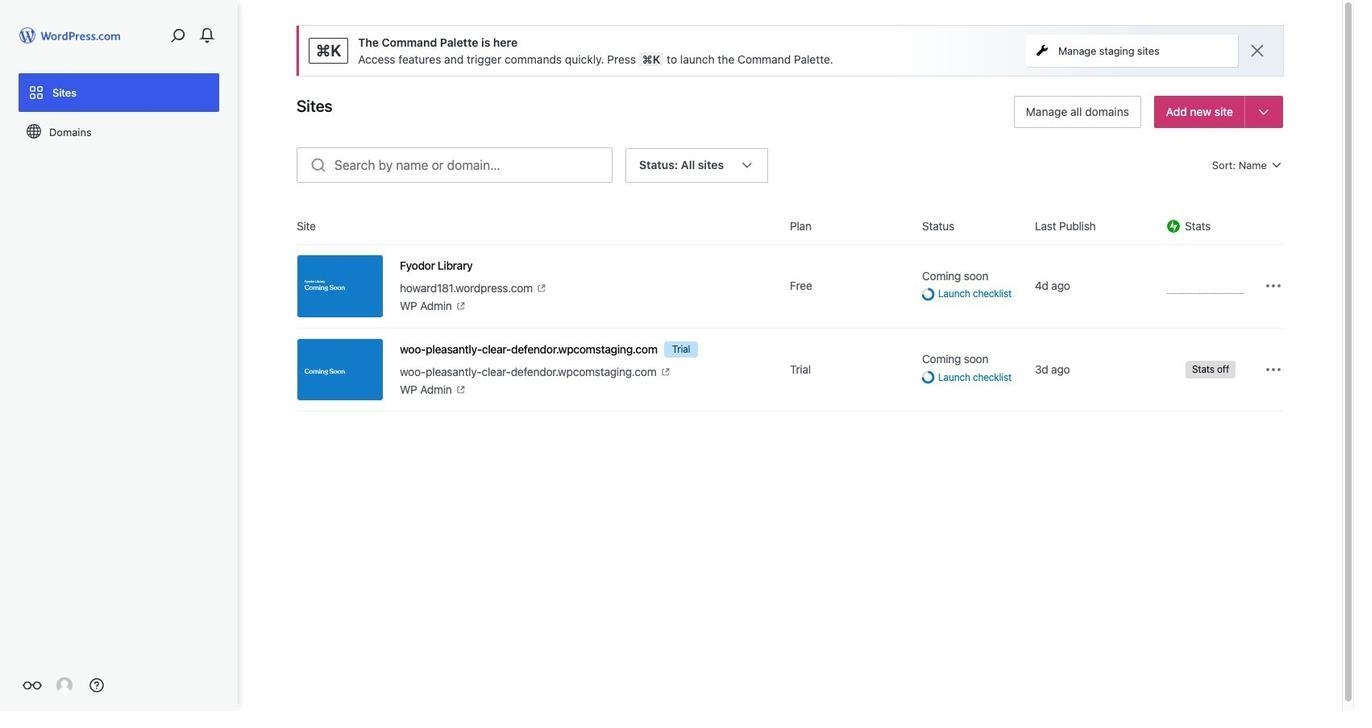 Task type: locate. For each thing, give the bounding box(es) containing it.
0 vertical spatial site actions image
[[1264, 277, 1283, 296]]

visit wp admin image
[[455, 384, 466, 396]]

1 vertical spatial site actions image
[[1264, 360, 1283, 379]]

displaying all sites. element
[[639, 149, 724, 181]]

site actions image for visit wp admin image
[[1264, 277, 1283, 296]]

None search field
[[297, 148, 613, 183]]

toggle menu image
[[1257, 105, 1271, 119]]

howard image
[[56, 678, 73, 694]]

sorting by name. switch sorting mode image
[[1270, 159, 1283, 172]]

site actions image
[[1264, 277, 1283, 296], [1264, 360, 1283, 379]]

visit wp admin image
[[455, 301, 466, 312]]

2 site actions image from the top
[[1264, 360, 1283, 379]]

highest hourly views 0 image
[[1167, 284, 1244, 294]]

1 site actions image from the top
[[1264, 277, 1283, 296]]

site actions image for visit wp admin icon on the bottom of page
[[1264, 360, 1283, 379]]



Task type: vqa. For each thing, say whether or not it's contained in the screenshot.
the top the Site Actions icon
yes



Task type: describe. For each thing, give the bounding box(es) containing it.
reader image
[[23, 676, 42, 696]]

Search search field
[[335, 148, 612, 182]]

dismiss image
[[1248, 41, 1267, 60]]



